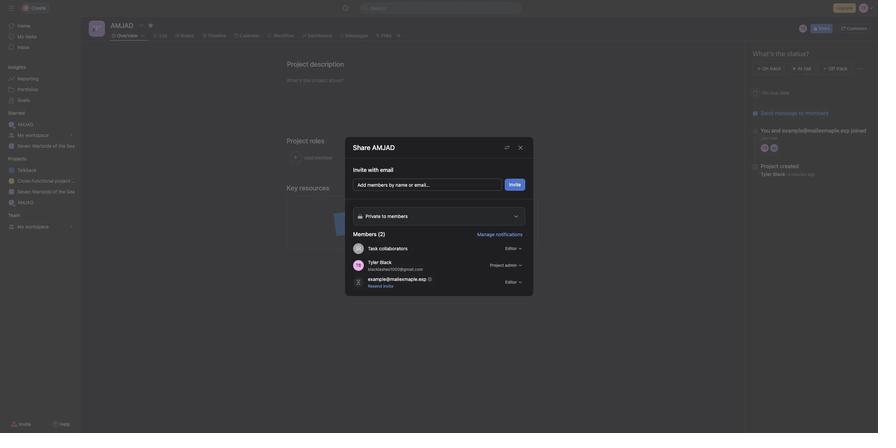 Task type: vqa. For each thing, say whether or not it's contained in the screenshot.
Add items to starred "icon"
no



Task type: describe. For each thing, give the bounding box(es) containing it.
my workspace for 1st my workspace link from the top of the page
[[17, 132, 49, 138]]

black inside project created tyler black 4 minutes ago
[[773, 171, 786, 177]]

project privacy dialog image
[[514, 214, 519, 219]]

or
[[409, 182, 413, 188]]

workflow
[[273, 33, 294, 38]]

send message to members button
[[761, 110, 829, 116]]

seven warlords of the sea link for workspace
[[4, 141, 77, 151]]

starred
[[8, 110, 25, 116]]

just
[[761, 136, 769, 141]]

portfolios link
[[4, 84, 77, 95]]

tb inside button
[[801, 26, 806, 31]]

messages link
[[340, 32, 368, 39]]

to
[[799, 110, 804, 116]]

with email
[[368, 167, 393, 173]]

talkback link
[[4, 165, 77, 176]]

my inside teams 'element'
[[17, 224, 24, 229]]

members (2)
[[353, 231, 385, 237]]

and inside you and example@mailexmaple.exp joined just now
[[772, 128, 781, 134]]

starred element
[[0, 107, 81, 153]]

seven warlords of the sea for functional
[[17, 189, 75, 194]]

board
[[181, 33, 194, 38]]

send
[[761, 110, 774, 116]]

goals link
[[4, 95, 77, 106]]

goals
[[17, 97, 30, 103]]

my tasks link
[[4, 31, 77, 42]]

1 editor from the top
[[505, 246, 517, 251]]

the for workspace
[[58, 143, 65, 149]]

your
[[398, 208, 408, 214]]

on track button
[[753, 63, 786, 75]]

workspace for my workspace link within the teams 'element'
[[25, 224, 49, 229]]

upgrade
[[837, 5, 853, 10]]

with
[[471, 208, 480, 214]]

2 editor button from the top
[[502, 278, 525, 287]]

off track button
[[819, 63, 852, 75]]

resend invite
[[368, 283, 393, 289]]

cross-functional project plan link
[[4, 176, 81, 186]]

messages
[[345, 33, 368, 38]]

admin
[[505, 263, 517, 268]]

off
[[829, 66, 836, 71]]

resources.
[[448, 215, 471, 221]]

brief
[[402, 215, 412, 221]]

project created
[[761, 163, 799, 169]]

team
[[8, 212, 20, 218]]

4
[[788, 172, 791, 177]]

portfolios
[[17, 86, 38, 92]]

cross-functional project plan
[[17, 178, 81, 184]]

share button
[[811, 24, 833, 33]]

workflow link
[[268, 32, 294, 39]]

at risk
[[798, 66, 812, 71]]

seven for cross-
[[17, 189, 31, 194]]

send message to members
[[761, 110, 829, 116]]

what's
[[753, 50, 774, 58]]

project roles
[[287, 137, 325, 145]]

tyler black blacklashes1000@gmail.com
[[368, 259, 423, 272]]

calendar
[[240, 33, 260, 38]]

insights
[[8, 64, 26, 70]]

close this dialog image
[[518, 145, 523, 150]]

cross-
[[17, 178, 32, 184]]

amjad link inside starred 'element'
[[4, 119, 77, 130]]

private to members option group
[[353, 207, 525, 225]]

off track
[[829, 66, 848, 71]]

task
[[368, 246, 378, 251]]

dashboard link
[[302, 32, 332, 39]]

home
[[17, 23, 30, 29]]

share amjad
[[353, 144, 395, 151]]

email…
[[415, 182, 430, 188]]

list link
[[154, 32, 168, 39]]

warlords for workspace
[[32, 143, 51, 149]]

add members by name or email…
[[358, 182, 430, 188]]

resend invite button
[[368, 283, 393, 289]]

my workspace link inside teams 'element'
[[4, 221, 77, 232]]

private
[[366, 213, 381, 219]]

collaborators
[[379, 246, 408, 251]]

name
[[396, 182, 408, 188]]

files
[[381, 33, 392, 38]]

files link
[[376, 32, 392, 39]]

project created tyler black 4 minutes ago
[[761, 163, 815, 177]]

functional
[[32, 178, 54, 184]]

team button
[[0, 212, 20, 219]]

manage
[[477, 231, 495, 237]]

task collaborators
[[368, 246, 408, 251]]

upgrade button
[[834, 3, 856, 13]]

my workspace for my workspace link within the teams 'element'
[[17, 224, 49, 229]]

calendar link
[[235, 32, 260, 39]]

projects
[[8, 156, 26, 162]]

inbox
[[17, 44, 29, 50]]

you and example@mailexmaple.exp joined just now
[[761, 128, 867, 141]]

key resources
[[287, 184, 330, 192]]

of for workspace
[[53, 143, 57, 149]]

message
[[775, 110, 798, 116]]

2 vertical spatial invite
[[19, 421, 31, 427]]

invite with email
[[353, 167, 393, 173]]

members inside button
[[367, 182, 388, 188]]

1 editor button from the top
[[502, 244, 525, 253]]

risk
[[804, 66, 812, 71]]



Task type: locate. For each thing, give the bounding box(es) containing it.
of up talkback link
[[53, 143, 57, 149]]

track
[[770, 66, 781, 71], [837, 66, 848, 71]]

tasks
[[25, 34, 37, 39]]

share amjad dialog
[[345, 137, 533, 296]]

joined
[[851, 128, 867, 134]]

manage notifications button
[[477, 231, 525, 237]]

1 vertical spatial amjad
[[17, 200, 34, 205]]

0 vertical spatial amjad link
[[4, 119, 77, 130]]

a
[[437, 208, 440, 214], [482, 208, 484, 214]]

1 warlords from the top
[[32, 143, 51, 149]]

of down cross-functional project plan
[[53, 189, 57, 194]]

project left plan
[[55, 178, 70, 184]]

1 amjad link from the top
[[4, 119, 77, 130]]

1 the from the top
[[58, 143, 65, 149]]

notifications
[[496, 231, 523, 237]]

1 horizontal spatial and
[[772, 128, 781, 134]]

example@mailexmaple.exp inside share amjad dialog
[[368, 276, 426, 282]]

tyler inside tyler black blacklashes1000@gmail.com
[[368, 259, 379, 265]]

seven warlords of the sea link up talkback link
[[4, 141, 77, 151]]

0 horizontal spatial example@mailexmaple.exp
[[368, 276, 426, 282]]

0 horizontal spatial tb
[[356, 263, 361, 268]]

0 vertical spatial sea
[[67, 143, 75, 149]]

on
[[763, 66, 769, 71]]

0 vertical spatial my
[[17, 34, 24, 39]]

0 vertical spatial workspace
[[25, 132, 49, 138]]

3 my from the top
[[17, 224, 24, 229]]

project admin button
[[487, 261, 525, 270]]

example@mailexmaple.exp inside you and example@mailexmaple.exp joined just now
[[782, 128, 850, 134]]

black
[[773, 171, 786, 177], [380, 259, 392, 265]]

0 vertical spatial project
[[55, 178, 70, 184]]

1 my workspace from the top
[[17, 132, 49, 138]]

amjad link
[[4, 119, 77, 130], [4, 197, 77, 208]]

1 vertical spatial tyler
[[368, 259, 379, 265]]

my workspace link
[[4, 130, 77, 141], [4, 221, 77, 232]]

seven warlords of the sea link for functional
[[4, 186, 77, 197]]

0 horizontal spatial track
[[770, 66, 781, 71]]

on track
[[763, 66, 781, 71]]

1 amjad from the top
[[17, 121, 34, 127]]

2 editor from the top
[[505, 280, 517, 285]]

tyler down the project created on the top right of page
[[761, 171, 772, 177]]

supporting
[[423, 215, 447, 221]]

home link
[[4, 21, 77, 31]]

tb inside share amjad dialog
[[356, 263, 361, 268]]

0 horizontal spatial black
[[380, 259, 392, 265]]

the up talkback link
[[58, 143, 65, 149]]

and up now
[[772, 128, 781, 134]]

editor down admin
[[505, 280, 517, 285]]

2 sea from the top
[[67, 189, 75, 194]]

add
[[358, 182, 366, 188]]

seven warlords of the sea down cross-functional project plan
[[17, 189, 75, 194]]

0 vertical spatial tb
[[801, 26, 806, 31]]

seven warlords of the sea up talkback link
[[17, 143, 75, 149]]

add members by name or email… button
[[353, 179, 502, 191]]

tb
[[801, 26, 806, 31], [763, 145, 768, 150], [356, 263, 361, 268]]

project permissions image
[[505, 145, 510, 150]]

0 horizontal spatial invite
[[19, 421, 31, 427]]

timeline
[[208, 33, 226, 38]]

1 horizontal spatial example@mailexmaple.exp
[[782, 128, 850, 134]]

1 vertical spatial example@mailexmaple.exp
[[368, 276, 426, 282]]

seven for my
[[17, 143, 31, 149]]

editor button
[[502, 244, 525, 253], [502, 278, 525, 287]]

my tasks
[[17, 34, 37, 39]]

1 vertical spatial invite button
[[6, 418, 35, 430]]

my workspace down the starred
[[17, 132, 49, 138]]

seven inside starred 'element'
[[17, 143, 31, 149]]

private to members
[[366, 213, 408, 219]]

0 vertical spatial black
[[773, 171, 786, 177]]

plan
[[71, 178, 81, 184]]

1 vertical spatial my workspace
[[17, 224, 49, 229]]

None text field
[[109, 19, 135, 31]]

my inside global element
[[17, 34, 24, 39]]

2 amjad link from the top
[[4, 197, 77, 208]]

my workspace link down the starred
[[4, 130, 77, 141]]

0 vertical spatial my workspace
[[17, 132, 49, 138]]

amjad down the starred
[[17, 121, 34, 127]]

workspace
[[25, 132, 49, 138], [25, 224, 49, 229]]

1 horizontal spatial members
[[806, 110, 829, 116]]

0 vertical spatial tyler
[[761, 171, 772, 177]]

members left the by
[[367, 182, 388, 188]]

around
[[421, 208, 436, 214]]

1 vertical spatial members
[[367, 182, 388, 188]]

0 horizontal spatial invite button
[[6, 418, 35, 430]]

hide sidebar image
[[9, 5, 14, 11]]

track for off track
[[837, 66, 848, 71]]

seven warlords of the sea
[[17, 143, 75, 149], [17, 189, 75, 194]]

2 my from the top
[[17, 132, 24, 138]]

1 my from the top
[[17, 34, 24, 39]]

0 horizontal spatial project
[[55, 178, 70, 184]]

invite button inside share amjad dialog
[[505, 179, 525, 191]]

1 vertical spatial seven
[[17, 189, 31, 194]]

shared
[[441, 208, 456, 214]]

2 track from the left
[[837, 66, 848, 71]]

tb left the 'share' "button" at the top of page
[[801, 26, 806, 31]]

editor button down admin
[[502, 278, 525, 287]]

warlords inside projects "element"
[[32, 189, 51, 194]]

tb down usersicon
[[356, 263, 361, 268]]

example@mailexmaple.exp down "blacklashes1000@gmail.com"
[[368, 276, 426, 282]]

by
[[389, 182, 394, 188]]

my left tasks
[[17, 34, 24, 39]]

1 horizontal spatial a
[[482, 208, 484, 214]]

1 vertical spatial sea
[[67, 189, 75, 194]]

0 vertical spatial invite
[[353, 167, 367, 173]]

project inside align your team around a shared vision with a project brief and supporting resources.
[[386, 215, 401, 221]]

seven inside projects "element"
[[17, 189, 31, 194]]

amjad link down goals link
[[4, 119, 77, 130]]

my for inbox
[[17, 34, 24, 39]]

to members
[[382, 213, 408, 219]]

1 vertical spatial of
[[53, 189, 57, 194]]

0 vertical spatial seven warlords of the sea link
[[4, 141, 77, 151]]

0 vertical spatial warlords
[[32, 143, 51, 149]]

amjad link inside projects "element"
[[4, 197, 77, 208]]

insights button
[[0, 64, 26, 71]]

0 vertical spatial the
[[58, 143, 65, 149]]

track right off
[[837, 66, 848, 71]]

1 vertical spatial black
[[380, 259, 392, 265]]

overview link
[[112, 32, 138, 39]]

1 vertical spatial amjad link
[[4, 197, 77, 208]]

dashboard
[[308, 33, 332, 38]]

seven warlords of the sea link down functional
[[4, 186, 77, 197]]

example@mailexmaple.exp
[[782, 128, 850, 134], [368, 276, 426, 282]]

the
[[58, 143, 65, 149], [58, 189, 65, 194]]

1 horizontal spatial tyler
[[761, 171, 772, 177]]

0 vertical spatial seven warlords of the sea
[[17, 143, 75, 149]]

2 vertical spatial my
[[17, 224, 24, 229]]

seven warlords of the sea for workspace
[[17, 143, 75, 149]]

2 horizontal spatial tb
[[801, 26, 806, 31]]

2 seven warlords of the sea link from the top
[[4, 186, 77, 197]]

talkback
[[17, 167, 37, 173]]

timeline link
[[202, 32, 226, 39]]

at
[[798, 66, 803, 71]]

usersicon image
[[356, 246, 361, 251]]

board image
[[93, 25, 101, 33]]

0 vertical spatial and
[[772, 128, 781, 134]]

tb button
[[799, 24, 808, 33]]

1 my workspace link from the top
[[4, 130, 77, 141]]

the status?
[[776, 50, 810, 58]]

resend
[[368, 283, 382, 289]]

project down "align"
[[386, 215, 401, 221]]

1 horizontal spatial project
[[386, 215, 401, 221]]

remove from starred image
[[148, 23, 153, 28]]

0 horizontal spatial a
[[437, 208, 440, 214]]

0 vertical spatial amjad
[[17, 121, 34, 127]]

amjad link up teams 'element'
[[4, 197, 77, 208]]

my workspace inside teams 'element'
[[17, 224, 49, 229]]

1 vertical spatial workspace
[[25, 224, 49, 229]]

my for seven warlords of the sea
[[17, 132, 24, 138]]

teams element
[[0, 209, 81, 234]]

what's the status?
[[753, 50, 810, 58]]

seven up projects
[[17, 143, 31, 149]]

2 warlords from the top
[[32, 189, 51, 194]]

2 seven warlords of the sea from the top
[[17, 189, 75, 194]]

1 horizontal spatial invite
[[353, 167, 367, 173]]

2 a from the left
[[482, 208, 484, 214]]

1 vertical spatial and
[[414, 215, 422, 221]]

warlords for functional
[[32, 189, 51, 194]]

sea inside projects "element"
[[67, 189, 75, 194]]

1 horizontal spatial invite button
[[505, 179, 525, 191]]

1 vertical spatial my
[[17, 132, 24, 138]]

starred button
[[0, 110, 25, 116]]

1 vertical spatial seven warlords of the sea link
[[4, 186, 77, 197]]

1 workspace from the top
[[25, 132, 49, 138]]

manage notifications
[[477, 231, 523, 237]]

black down the project created on the top right of page
[[773, 171, 786, 177]]

invite
[[353, 167, 367, 173], [509, 182, 521, 187], [19, 421, 31, 427]]

ago
[[808, 172, 815, 177]]

1 of from the top
[[53, 143, 57, 149]]

amjad inside starred 'element'
[[17, 121, 34, 127]]

project
[[490, 263, 504, 268]]

a right the with
[[482, 208, 484, 214]]

1 vertical spatial invite
[[509, 182, 521, 187]]

my inside starred 'element'
[[17, 132, 24, 138]]

team
[[409, 208, 420, 214]]

amjad up the team
[[17, 200, 34, 205]]

amjad inside projects "element"
[[17, 200, 34, 205]]

seven warlords of the sea inside starred 'element'
[[17, 143, 75, 149]]

you
[[761, 128, 770, 134]]

0 vertical spatial my workspace link
[[4, 130, 77, 141]]

sea for my workspace
[[67, 143, 75, 149]]

projects button
[[0, 155, 26, 162]]

Project description title text field
[[283, 57, 346, 71]]

1 vertical spatial editor
[[505, 280, 517, 285]]

2 my workspace from the top
[[17, 224, 49, 229]]

workspace inside starred 'element'
[[25, 132, 49, 138]]

my down the team
[[17, 224, 24, 229]]

track for on track
[[770, 66, 781, 71]]

2 amjad from the top
[[17, 200, 34, 205]]

2 horizontal spatial invite
[[509, 182, 521, 187]]

the down cross-functional project plan
[[58, 189, 65, 194]]

tb left 'ex'
[[763, 145, 768, 150]]

2 workspace from the top
[[25, 224, 49, 229]]

project inside "element"
[[55, 178, 70, 184]]

1 vertical spatial the
[[58, 189, 65, 194]]

vision
[[457, 208, 470, 214]]

my down the starred
[[17, 132, 24, 138]]

example@mailexmaple.exp down to
[[782, 128, 850, 134]]

workspace inside teams 'element'
[[25, 224, 49, 229]]

tyler black link
[[761, 171, 786, 177]]

editor button down "notifications"
[[502, 244, 525, 253]]

1 seven warlords of the sea link from the top
[[4, 141, 77, 151]]

list
[[159, 33, 168, 38]]

0 horizontal spatial tyler
[[368, 259, 379, 265]]

2 seven from the top
[[17, 189, 31, 194]]

1 sea from the top
[[67, 143, 75, 149]]

1 vertical spatial seven warlords of the sea
[[17, 189, 75, 194]]

1 vertical spatial warlords
[[32, 189, 51, 194]]

seven warlords of the sea inside projects "element"
[[17, 189, 75, 194]]

projects element
[[0, 153, 81, 209]]

global element
[[0, 16, 81, 57]]

blacklashes1000@gmail.com
[[368, 267, 423, 272]]

tyler inside project created tyler black 4 minutes ago
[[761, 171, 772, 177]]

at risk button
[[788, 63, 816, 75]]

my workspace
[[17, 132, 49, 138], [17, 224, 49, 229]]

1 a from the left
[[437, 208, 440, 214]]

of inside projects "element"
[[53, 189, 57, 194]]

reporting
[[17, 76, 39, 81]]

1 horizontal spatial track
[[837, 66, 848, 71]]

0 horizontal spatial and
[[414, 215, 422, 221]]

members right to
[[806, 110, 829, 116]]

seven warlords of the sea link inside starred 'element'
[[4, 141, 77, 151]]

1 track from the left
[[770, 66, 781, 71]]

2 my workspace link from the top
[[4, 221, 77, 232]]

insights element
[[0, 61, 81, 107]]

2 vertical spatial tb
[[356, 263, 361, 268]]

0 vertical spatial example@mailexmaple.exp
[[782, 128, 850, 134]]

seven down cross-
[[17, 189, 31, 194]]

black inside tyler black blacklashes1000@gmail.com
[[380, 259, 392, 265]]

warlords up talkback link
[[32, 143, 51, 149]]

0 vertical spatial of
[[53, 143, 57, 149]]

1 horizontal spatial black
[[773, 171, 786, 177]]

my workspace link down the team
[[4, 221, 77, 232]]

you and example@mailexmaple.exp joined button
[[761, 127, 867, 134]]

a up supporting
[[437, 208, 440, 214]]

workspace for 1st my workspace link from the top of the page
[[25, 132, 49, 138]]

0 vertical spatial editor
[[505, 246, 517, 251]]

1 vertical spatial project
[[386, 215, 401, 221]]

2 of from the top
[[53, 189, 57, 194]]

1 horizontal spatial tb
[[763, 145, 768, 150]]

track right on
[[770, 66, 781, 71]]

of inside starred 'element'
[[53, 143, 57, 149]]

project admin
[[490, 263, 517, 268]]

0 horizontal spatial members
[[367, 182, 388, 188]]

of for functional
[[53, 189, 57, 194]]

my workspace inside starred 'element'
[[17, 132, 49, 138]]

the for functional
[[58, 189, 65, 194]]

overview
[[117, 33, 138, 38]]

minutes
[[792, 172, 807, 177]]

ex
[[772, 145, 777, 150]]

2 the from the top
[[58, 189, 65, 194]]

share
[[819, 26, 830, 31]]

1 vertical spatial my workspace link
[[4, 221, 77, 232]]

inbox link
[[4, 42, 77, 53]]

editor
[[505, 246, 517, 251], [505, 280, 517, 285]]

0 vertical spatial members
[[806, 110, 829, 116]]

the inside projects "element"
[[58, 189, 65, 194]]

tyler down task
[[368, 259, 379, 265]]

1 seven warlords of the sea from the top
[[17, 143, 75, 149]]

editor down "notifications"
[[505, 246, 517, 251]]

1 vertical spatial tb
[[763, 145, 768, 150]]

my workspace down the team
[[17, 224, 49, 229]]

0 vertical spatial editor button
[[502, 244, 525, 253]]

sea for cross-functional project plan
[[67, 189, 75, 194]]

warlords down cross-functional project plan link
[[32, 189, 51, 194]]

and inside align your team around a shared vision with a project brief and supporting resources.
[[414, 215, 422, 221]]

0 vertical spatial invite button
[[505, 179, 525, 191]]

and down team
[[414, 215, 422, 221]]

1 seven from the top
[[17, 143, 31, 149]]

black up "blacklashes1000@gmail.com"
[[380, 259, 392, 265]]

warlords inside starred 'element'
[[32, 143, 51, 149]]

align
[[386, 208, 397, 214]]

sea inside starred 'element'
[[67, 143, 75, 149]]

0 vertical spatial seven
[[17, 143, 31, 149]]

1 vertical spatial editor button
[[502, 278, 525, 287]]

the inside starred 'element'
[[58, 143, 65, 149]]



